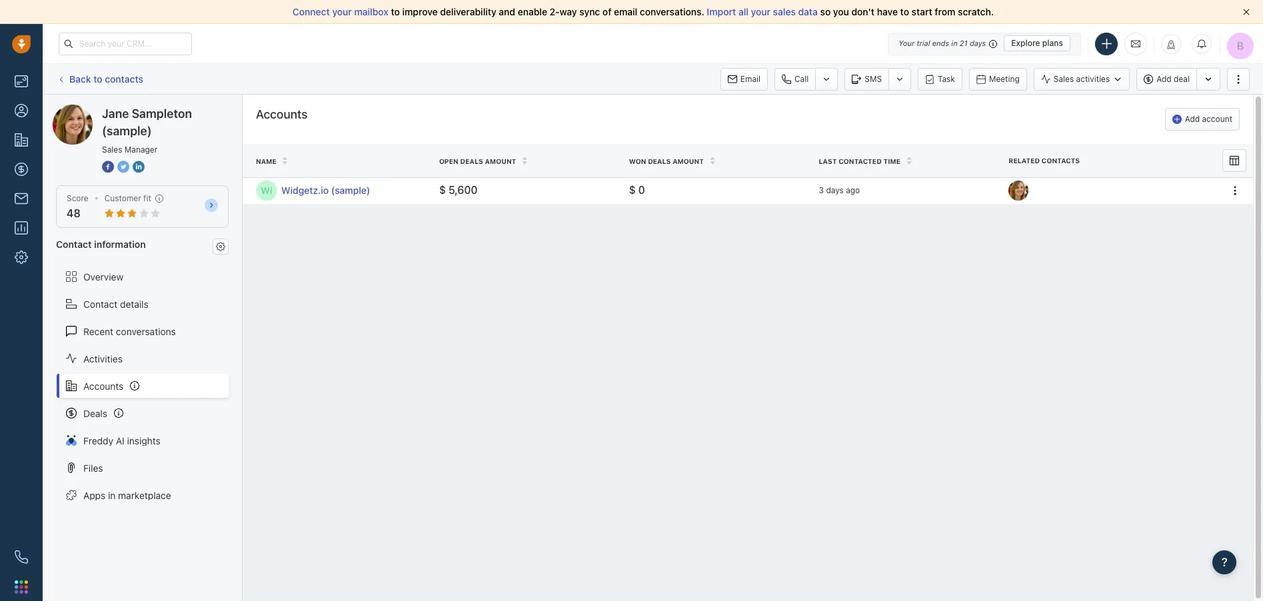Task type: vqa. For each thing, say whether or not it's contained in the screenshot.
topmost 4
no



Task type: describe. For each thing, give the bounding box(es) containing it.
activities
[[1077, 74, 1111, 84]]

back
[[69, 73, 91, 85]]

fit
[[143, 193, 151, 203]]

back to contacts
[[69, 73, 143, 85]]

widgetz.io
[[281, 185, 329, 196]]

apps in marketplace
[[83, 490, 171, 501]]

deals for won
[[648, 157, 671, 165]]

ago
[[846, 186, 861, 196]]

contacted
[[839, 157, 882, 165]]

jane for jane sampleton (sample)
[[79, 104, 100, 115]]

add account button
[[1166, 108, 1241, 131]]

plans
[[1043, 38, 1064, 48]]

scratch.
[[959, 6, 995, 17]]

account
[[1203, 114, 1233, 124]]

last
[[819, 157, 837, 165]]

deal
[[1175, 74, 1191, 84]]

deals for open
[[461, 157, 483, 165]]

connect your mailbox link
[[293, 6, 391, 17]]

email
[[741, 74, 761, 84]]

0 vertical spatial sales
[[1054, 74, 1075, 84]]

jane for jane sampleton (sample) sales manager
[[102, 107, 129, 121]]

explore plans
[[1012, 38, 1064, 48]]

jane sampleton (sample) sales manager
[[102, 107, 192, 155]]

mng settings image
[[216, 242, 225, 251]]

0 vertical spatial accounts
[[256, 107, 308, 121]]

all
[[739, 6, 749, 17]]

freddy
[[83, 435, 113, 447]]

related
[[1009, 157, 1041, 165]]

ends
[[933, 39, 950, 47]]

import
[[707, 6, 737, 17]]

0 horizontal spatial accounts
[[83, 381, 124, 392]]

$ for $ 5,600
[[439, 184, 446, 196]]

48 button
[[67, 208, 81, 220]]

meeting
[[990, 74, 1020, 84]]

start
[[912, 6, 933, 17]]

2 your from the left
[[751, 6, 771, 17]]

jane sampleton (sample)
[[79, 104, 189, 115]]

related contacts
[[1009, 157, 1081, 165]]

sales inside 'jane sampleton (sample) sales manager'
[[102, 145, 122, 155]]

sales
[[773, 6, 796, 17]]

deliverability
[[440, 6, 497, 17]]

open
[[439, 157, 459, 165]]

call link
[[775, 68, 816, 90]]

improve
[[403, 6, 438, 17]]

email button
[[721, 68, 768, 90]]

details
[[120, 299, 149, 310]]

of
[[603, 6, 612, 17]]

wi
[[261, 185, 273, 196]]

$ 5,600
[[439, 184, 478, 196]]

twitter circled image
[[117, 160, 129, 174]]

widgetz.io (sample)
[[281, 185, 370, 196]]

manager
[[125, 145, 158, 155]]

way
[[560, 6, 577, 17]]

phone image
[[15, 551, 28, 564]]

overview
[[83, 271, 124, 282]]

mailbox
[[355, 6, 389, 17]]

conversations.
[[640, 6, 705, 17]]

contact details
[[83, 299, 149, 310]]

3
[[819, 186, 824, 196]]

won
[[629, 157, 647, 165]]

$ 0
[[629, 184, 645, 196]]

and
[[499, 6, 516, 17]]

wi button
[[256, 180, 277, 202]]

2 horizontal spatial to
[[901, 6, 910, 17]]

conversations
[[116, 326, 176, 337]]

Search your CRM... text field
[[59, 32, 192, 55]]

0 horizontal spatial contacts
[[105, 73, 143, 85]]

add account
[[1186, 114, 1233, 124]]

data
[[799, 6, 818, 17]]

freshworks switcher image
[[15, 581, 28, 594]]

1 horizontal spatial days
[[970, 39, 987, 47]]

import all your sales data link
[[707, 6, 821, 17]]

trial
[[917, 39, 931, 47]]

amount for open deals amount
[[485, 157, 516, 165]]

explore plans link
[[1005, 35, 1071, 51]]

recent conversations
[[83, 326, 176, 337]]

add for add account
[[1186, 114, 1201, 124]]

2-
[[550, 6, 560, 17]]

last contacted time
[[819, 157, 901, 165]]

score 48
[[67, 193, 89, 220]]

files
[[83, 463, 103, 474]]

1 horizontal spatial to
[[391, 6, 400, 17]]

phone element
[[8, 544, 35, 571]]



Task type: locate. For each thing, give the bounding box(es) containing it.
$ left 5,600
[[439, 184, 446, 196]]

to right back
[[94, 73, 102, 85]]

linkedin circled image
[[133, 160, 145, 174]]

2 vertical spatial (sample)
[[331, 185, 370, 196]]

task button
[[918, 68, 963, 90]]

connect your mailbox to improve deliverability and enable 2-way sync of email conversations. import all your sales data so you don't have to start from scratch.
[[293, 6, 995, 17]]

add left the account on the top right
[[1186, 114, 1201, 124]]

1 $ from the left
[[439, 184, 446, 196]]

1 deals from the left
[[461, 157, 483, 165]]

1 horizontal spatial add
[[1186, 114, 1201, 124]]

0 horizontal spatial add
[[1157, 74, 1172, 84]]

5,600
[[449, 184, 478, 196]]

1 vertical spatial (sample)
[[102, 124, 152, 138]]

won deals amount
[[629, 157, 704, 165]]

1 vertical spatial days
[[827, 186, 844, 196]]

1 horizontal spatial in
[[952, 39, 958, 47]]

to right the mailbox
[[391, 6, 400, 17]]

contact down 48 button
[[56, 239, 92, 250]]

sales activities button
[[1034, 68, 1137, 90], [1034, 68, 1131, 90]]

1 vertical spatial accounts
[[83, 381, 124, 392]]

activities
[[83, 353, 123, 365]]

0 vertical spatial contacts
[[105, 73, 143, 85]]

1 horizontal spatial deals
[[648, 157, 671, 165]]

0 horizontal spatial $
[[439, 184, 446, 196]]

add deal button
[[1137, 68, 1197, 90]]

sampleton for jane sampleton (sample)
[[102, 104, 148, 115]]

sampleton
[[102, 104, 148, 115], [132, 107, 192, 121]]

contacts right related
[[1042, 157, 1081, 165]]

contact information
[[56, 239, 146, 250]]

0 vertical spatial (sample)
[[151, 104, 189, 115]]

0 horizontal spatial your
[[332, 6, 352, 17]]

your trial ends in 21 days
[[899, 39, 987, 47]]

$ left 0 at the top of the page
[[629, 184, 636, 196]]

1 horizontal spatial amount
[[673, 157, 704, 165]]

add left deal at the top of page
[[1157, 74, 1172, 84]]

$ for $ 0
[[629, 184, 636, 196]]

0 horizontal spatial days
[[827, 186, 844, 196]]

score
[[67, 193, 89, 203]]

you
[[834, 6, 850, 17]]

accounts
[[256, 107, 308, 121], [83, 381, 124, 392]]

contact
[[56, 239, 92, 250], [83, 299, 118, 310]]

1 horizontal spatial jane
[[102, 107, 129, 121]]

call button
[[775, 68, 816, 90]]

accounts up name
[[256, 107, 308, 121]]

(sample) for jane sampleton (sample) sales manager
[[102, 124, 152, 138]]

from
[[935, 6, 956, 17]]

so
[[821, 6, 831, 17]]

apps
[[83, 490, 106, 501]]

sales left activities
[[1054, 74, 1075, 84]]

ai
[[116, 435, 125, 447]]

0 horizontal spatial in
[[108, 490, 116, 501]]

in left 21
[[952, 39, 958, 47]]

freddy ai insights
[[83, 435, 161, 447]]

back to contacts link
[[56, 69, 144, 89]]

your right all
[[751, 6, 771, 17]]

3 days ago
[[819, 186, 861, 196]]

days
[[970, 39, 987, 47], [827, 186, 844, 196]]

$
[[439, 184, 446, 196], [629, 184, 636, 196]]

1 vertical spatial add
[[1186, 114, 1201, 124]]

1 vertical spatial sales
[[102, 145, 122, 155]]

sync
[[580, 6, 600, 17]]

contacts up jane sampleton (sample)
[[105, 73, 143, 85]]

0 horizontal spatial deals
[[461, 157, 483, 165]]

2 deals from the left
[[648, 157, 671, 165]]

add for add deal
[[1157, 74, 1172, 84]]

(sample) inside 'jane sampleton (sample) sales manager'
[[102, 124, 152, 138]]

(sample) right widgetz.io
[[331, 185, 370, 196]]

(sample) for jane sampleton (sample)
[[151, 104, 189, 115]]

0 vertical spatial in
[[952, 39, 958, 47]]

amount for won deals amount
[[673, 157, 704, 165]]

in
[[952, 39, 958, 47], [108, 490, 116, 501]]

your left the mailbox
[[332, 6, 352, 17]]

enable
[[518, 6, 548, 17]]

1 vertical spatial contact
[[83, 299, 118, 310]]

explore
[[1012, 38, 1041, 48]]

(sample) up manager
[[151, 104, 189, 115]]

1 horizontal spatial your
[[751, 6, 771, 17]]

facebook circled image
[[102, 160, 114, 174]]

0 vertical spatial contact
[[56, 239, 92, 250]]

jane down "back to contacts"
[[102, 107, 129, 121]]

days right '3'
[[827, 186, 844, 196]]

deals right open
[[461, 157, 483, 165]]

close image
[[1244, 9, 1251, 15]]

task
[[938, 74, 956, 84]]

contacts
[[105, 73, 143, 85], [1042, 157, 1081, 165]]

1 vertical spatial contacts
[[1042, 157, 1081, 165]]

0 horizontal spatial sales
[[102, 145, 122, 155]]

your
[[332, 6, 352, 17], [751, 6, 771, 17]]

sales
[[1054, 74, 1075, 84], [102, 145, 122, 155]]

add inside button
[[1157, 74, 1172, 84]]

information
[[94, 239, 146, 250]]

1 vertical spatial in
[[108, 490, 116, 501]]

add
[[1157, 74, 1172, 84], [1186, 114, 1201, 124]]

add inside button
[[1186, 114, 1201, 124]]

1 horizontal spatial sales
[[1054, 74, 1075, 84]]

sales activities
[[1054, 74, 1111, 84]]

1 horizontal spatial accounts
[[256, 107, 308, 121]]

to left start
[[901, 6, 910, 17]]

what's new image
[[1167, 40, 1177, 49]]

time
[[884, 157, 901, 165]]

meeting button
[[970, 68, 1028, 90]]

0 horizontal spatial jane
[[79, 104, 100, 115]]

have
[[878, 6, 898, 17]]

(sample)
[[151, 104, 189, 115], [102, 124, 152, 138], [331, 185, 370, 196]]

open deals amount
[[439, 157, 516, 165]]

deals
[[83, 408, 107, 419]]

email
[[614, 6, 638, 17]]

0
[[639, 184, 645, 196]]

0 vertical spatial add
[[1157, 74, 1172, 84]]

call
[[795, 74, 809, 84]]

2 amount from the left
[[673, 157, 704, 165]]

amount
[[485, 157, 516, 165], [673, 157, 704, 165]]

1 amount from the left
[[485, 157, 516, 165]]

contact for contact details
[[83, 299, 118, 310]]

connect
[[293, 6, 330, 17]]

sampleton down "back to contacts"
[[102, 104, 148, 115]]

sampleton inside 'jane sampleton (sample) sales manager'
[[132, 107, 192, 121]]

days right 21
[[970, 39, 987, 47]]

0 horizontal spatial to
[[94, 73, 102, 85]]

marketplace
[[118, 490, 171, 501]]

deals right won
[[648, 157, 671, 165]]

name
[[256, 157, 277, 165]]

1 horizontal spatial $
[[629, 184, 636, 196]]

amount right won
[[673, 157, 704, 165]]

0 horizontal spatial amount
[[485, 157, 516, 165]]

48
[[67, 208, 81, 220]]

sms button
[[845, 68, 889, 90]]

(sample) down jane sampleton (sample)
[[102, 124, 152, 138]]

in right apps
[[108, 490, 116, 501]]

insights
[[127, 435, 161, 447]]

customer
[[105, 193, 141, 203]]

send email image
[[1132, 38, 1141, 49]]

customer fit
[[105, 193, 151, 203]]

recent
[[83, 326, 113, 337]]

0 vertical spatial days
[[970, 39, 987, 47]]

add deal
[[1157, 74, 1191, 84]]

amount right open
[[485, 157, 516, 165]]

accounts down activities
[[83, 381, 124, 392]]

widgetz.io (sample) link
[[281, 184, 426, 198]]

contact for contact information
[[56, 239, 92, 250]]

jane down back
[[79, 104, 100, 115]]

sampleton up manager
[[132, 107, 192, 121]]

sms
[[865, 74, 882, 84]]

1 horizontal spatial contacts
[[1042, 157, 1081, 165]]

1 your from the left
[[332, 6, 352, 17]]

contact up recent
[[83, 299, 118, 310]]

jane inside 'jane sampleton (sample) sales manager'
[[102, 107, 129, 121]]

sales up the facebook circled icon
[[102, 145, 122, 155]]

2 $ from the left
[[629, 184, 636, 196]]

your
[[899, 39, 915, 47]]

don't
[[852, 6, 875, 17]]

to
[[391, 6, 400, 17], [901, 6, 910, 17], [94, 73, 102, 85]]

sampleton for jane sampleton (sample) sales manager
[[132, 107, 192, 121]]



